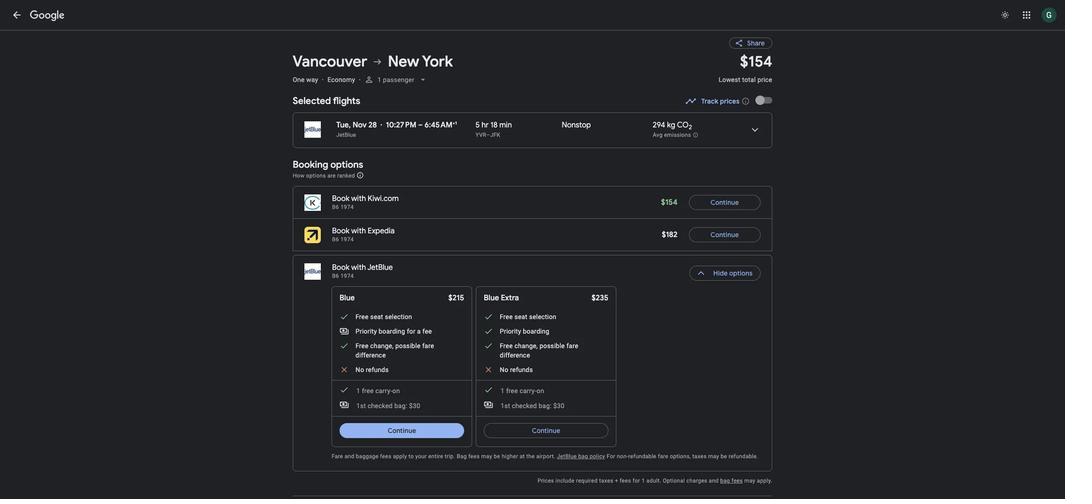 Task type: locate. For each thing, give the bounding box(es) containing it.
selected
[[293, 95, 331, 107]]

bag: for blue
[[395, 402, 407, 410]]

include
[[556, 478, 575, 484]]

Flight number B6 1974 text field
[[332, 204, 354, 210]]

0 horizontal spatial free
[[362, 387, 374, 395]]

possible down priority boarding
[[540, 342, 565, 350]]

2 first checked bag costs 30 us dollars element from the left
[[484, 400, 565, 411]]

1 horizontal spatial selection
[[529, 313, 557, 321]]

1 blue from the left
[[340, 293, 355, 303]]

flight details. departing flight on tuesday, november 28. leaves vancouver international airport at 10:27 pm on tuesday, november 28 and arrives at john f. kennedy international airport at 6:45 am on wednesday, november 29. image
[[744, 119, 767, 141]]

with for jetblue
[[351, 263, 366, 272]]

1 horizontal spatial possible
[[540, 342, 565, 350]]

book up flight number b6 1974 text box
[[332, 194, 350, 203]]

1 bag: from the left
[[395, 402, 407, 410]]

b6 down flight number b6 1974 text box
[[332, 236, 339, 243]]

0 horizontal spatial boarding
[[379, 328, 405, 335]]

0 vertical spatial and
[[345, 453, 355, 460]]

0 vertical spatial taxes
[[693, 453, 707, 460]]

1 vertical spatial bag
[[721, 478, 730, 484]]

2 horizontal spatial fare
[[658, 453, 669, 460]]

1 1st checked bag: $30 from the left
[[357, 402, 421, 410]]

1 horizontal spatial $30
[[554, 402, 565, 410]]

0 vertical spatial $154
[[740, 52, 773, 71]]

1 horizontal spatial free change, possible fare difference
[[500, 342, 579, 359]]

 image right economy
[[359, 76, 361, 83]]

1 vertical spatial with
[[351, 226, 366, 236]]

on for blue
[[393, 387, 400, 395]]

free seat selection for blue
[[356, 313, 412, 321]]

2 vertical spatial b6
[[332, 273, 339, 279]]

1 horizontal spatial free
[[506, 387, 518, 395]]

prices include required taxes + fees for 1 adult. optional charges and bag fees may apply.
[[538, 478, 773, 484]]

be
[[494, 453, 500, 460], [721, 453, 728, 460]]

no
[[356, 366, 364, 373], [500, 366, 509, 373]]

 image for nov
[[381, 120, 382, 130]]

0 vertical spatial book
[[332, 194, 350, 203]]

first checked bag costs 30 us dollars element
[[340, 400, 421, 411], [484, 400, 565, 411]]

1 change, from the left
[[370, 342, 394, 350]]

2 difference from the left
[[500, 351, 530, 359]]

1 no from the left
[[356, 366, 364, 373]]

blue extra
[[484, 293, 519, 303]]

1 horizontal spatial first checked bag costs 30 us dollars element
[[484, 400, 565, 411]]

taxes right options,
[[693, 453, 707, 460]]

taxes
[[693, 453, 707, 460], [600, 478, 614, 484]]

bag:
[[395, 402, 407, 410], [539, 402, 552, 410]]

1974 inside book with kiwi.com b6 1974
[[341, 204, 354, 210]]

1st checked bag: $30 for blue
[[357, 402, 421, 410]]

154 US dollars text field
[[661, 198, 678, 207]]

change, down priority boarding
[[515, 342, 538, 350]]

difference for blue extra
[[500, 351, 530, 359]]

0 horizontal spatial difference
[[356, 351, 386, 359]]

may
[[481, 453, 493, 460], [709, 453, 720, 460], [745, 478, 756, 484]]

18
[[491, 120, 498, 130]]

be left refundable.
[[721, 453, 728, 460]]

possible down a
[[395, 342, 421, 350]]

1 vertical spatial b6
[[332, 236, 339, 243]]

1 b6 from the top
[[332, 204, 339, 210]]

total duration 5 hr 18 min. element
[[476, 120, 562, 131]]

10:27 pm
[[386, 120, 417, 130]]

1st for blue extra
[[501, 402, 510, 410]]

taxes left +
[[600, 478, 614, 484]]

1 first checked bag costs 30 us dollars element from the left
[[340, 400, 421, 411]]

0 horizontal spatial $154
[[661, 198, 678, 207]]

bag
[[579, 453, 588, 460], [721, 478, 730, 484]]

learn more about booking options element
[[357, 170, 364, 180]]

with up flight number b6 1974 text box
[[351, 194, 366, 203]]

book
[[332, 194, 350, 203], [332, 226, 350, 236], [332, 263, 350, 272]]

0 horizontal spatial no
[[356, 366, 364, 373]]

change appearance image
[[994, 4, 1017, 26]]

1 free seat selection from the left
[[356, 313, 412, 321]]

apply.
[[757, 478, 773, 484]]

book inside book with kiwi.com b6 1974
[[332, 194, 350, 203]]

options right hide
[[730, 269, 753, 277]]

1 seat from the left
[[370, 313, 383, 321]]

free
[[356, 313, 369, 321], [500, 313, 513, 321], [356, 342, 369, 350], [500, 342, 513, 350]]

0 vertical spatial bag
[[579, 453, 588, 460]]

b6 inside book with expedia b6 1974
[[332, 236, 339, 243]]

jetblue down the tue,
[[336, 132, 356, 138]]

1 horizontal spatial change,
[[515, 342, 538, 350]]

1 possible from the left
[[395, 342, 421, 350]]

+
[[615, 478, 619, 484]]

may left higher
[[481, 453, 493, 460]]

2 no refunds from the left
[[500, 366, 533, 373]]

change,
[[370, 342, 394, 350], [515, 342, 538, 350]]

3 book from the top
[[332, 263, 350, 272]]

possible for $235
[[540, 342, 565, 350]]

1 vertical spatial 1974
[[341, 236, 354, 243]]

 image right 28
[[381, 120, 382, 130]]

yvr
[[476, 132, 487, 138]]

seat
[[370, 313, 383, 321], [515, 313, 528, 321]]

1st
[[357, 402, 366, 410], [501, 402, 510, 410]]

1974 for book with expedia
[[341, 236, 354, 243]]

0 horizontal spatial carry-
[[376, 387, 393, 395]]

change, down priority boarding for a fee
[[370, 342, 394, 350]]

jetblue down expedia
[[367, 263, 393, 272]]

charges
[[687, 478, 708, 484]]

boarding for blue
[[379, 328, 405, 335]]

may left refundable.
[[709, 453, 720, 460]]

no refunds down priority boarding for a fee
[[356, 366, 389, 373]]

2 change, from the left
[[515, 342, 538, 350]]

1 horizontal spatial 1st checked bag: $30
[[501, 402, 565, 410]]

kg
[[667, 120, 676, 130]]

2 with from the top
[[351, 226, 366, 236]]

with inside book with expedia b6 1974
[[351, 226, 366, 236]]

2 free change, possible fare difference from the left
[[500, 342, 579, 359]]

0 vertical spatial 1974
[[341, 204, 354, 210]]

2 vertical spatial book
[[332, 263, 350, 272]]

bag: for blue extra
[[539, 402, 552, 410]]

2 free from the left
[[506, 387, 518, 395]]

1 free from the left
[[362, 387, 374, 395]]

1st checked bag: $30
[[357, 402, 421, 410], [501, 402, 565, 410]]

0 horizontal spatial free change, possible fare difference
[[356, 342, 434, 359]]

0 vertical spatial with
[[351, 194, 366, 203]]

3 1974 from the top
[[341, 273, 354, 279]]

0 horizontal spatial selection
[[385, 313, 412, 321]]

be left higher
[[494, 453, 500, 460]]

carry-
[[376, 387, 393, 395], [520, 387, 537, 395]]

0 horizontal spatial fare
[[422, 342, 434, 350]]

2 vertical spatial options
[[730, 269, 753, 277]]

0 vertical spatial for
[[407, 328, 416, 335]]

prices
[[720, 97, 740, 105]]

1 horizontal spatial seat
[[515, 313, 528, 321]]

main content
[[293, 30, 773, 485]]

1 refunds from the left
[[366, 366, 389, 373]]

– inside 10:27 pm – 6:45 am +1
[[418, 120, 423, 130]]

– inside 5 hr 18 min yvr – jfk
[[487, 132, 491, 138]]

2 horizontal spatial options
[[730, 269, 753, 277]]

on for blue extra
[[537, 387, 544, 395]]

294
[[653, 120, 666, 130]]

1st for blue
[[357, 402, 366, 410]]

free seat selection up priority boarding
[[500, 313, 557, 321]]

expedia
[[368, 226, 395, 236]]

1 horizontal spatial on
[[537, 387, 544, 395]]

may left apply.
[[745, 478, 756, 484]]

2 $30 from the left
[[554, 402, 565, 410]]

1 horizontal spatial and
[[709, 478, 719, 484]]

0 horizontal spatial checked
[[368, 402, 393, 410]]

1974 down 'ranked' on the top of page
[[341, 204, 354, 210]]

free for blue
[[362, 387, 374, 395]]

Vancouver to New York text field
[[293, 52, 708, 71]]

 image
[[322, 76, 324, 83], [359, 76, 361, 83], [381, 120, 382, 130]]

1 vertical spatial –
[[487, 132, 491, 138]]

book inside book with expedia b6 1974
[[332, 226, 350, 236]]

1 free carry-on for blue extra
[[501, 387, 544, 395]]

0 vertical spatial options
[[331, 159, 363, 171]]

$154 lowest total price
[[719, 52, 773, 83]]

1 selection from the left
[[385, 313, 412, 321]]

2 checked from the left
[[512, 402, 537, 410]]

checked for blue extra
[[512, 402, 537, 410]]

$154 up $182
[[661, 198, 678, 207]]

2 no from the left
[[500, 366, 509, 373]]

1 horizontal spatial 1 free carry-on
[[501, 387, 544, 395]]

learn more about booking options image
[[357, 172, 364, 179]]

1 $30 from the left
[[409, 402, 421, 410]]

b6 down b6 1974 text box
[[332, 273, 339, 279]]

$154 for $154 lowest total price
[[740, 52, 773, 71]]

blue down b6 1974 text field
[[340, 293, 355, 303]]

1 horizontal spatial may
[[709, 453, 720, 460]]

fare
[[422, 342, 434, 350], [567, 342, 579, 350], [658, 453, 669, 460]]

1 vertical spatial taxes
[[600, 478, 614, 484]]

checked
[[368, 402, 393, 410], [512, 402, 537, 410]]

how
[[293, 172, 305, 179]]

fee
[[423, 328, 432, 335]]

2 bag: from the left
[[539, 402, 552, 410]]

0 horizontal spatial 1 free carry-on
[[357, 387, 400, 395]]

– left 6:45 am
[[418, 120, 423, 130]]

none text field containing $154
[[719, 52, 773, 92]]

selection up priority boarding for a fee
[[385, 313, 412, 321]]

no refunds down priority boarding
[[500, 366, 533, 373]]

0 horizontal spatial $30
[[409, 402, 421, 410]]

2 1 free carry-on from the left
[[501, 387, 544, 395]]

2 blue from the left
[[484, 293, 499, 303]]

1 vertical spatial for
[[633, 478, 640, 484]]

3 b6 from the top
[[332, 273, 339, 279]]

2 1st checked bag: $30 from the left
[[501, 402, 565, 410]]

and right fare
[[345, 453, 355, 460]]

free change, possible fare difference down priority boarding
[[500, 342, 579, 359]]

for left a
[[407, 328, 416, 335]]

book up b6 1974 text field
[[332, 263, 350, 272]]

seat up priority boarding
[[515, 313, 528, 321]]

main content containing vancouver
[[293, 30, 773, 485]]

$154 down share
[[740, 52, 773, 71]]

b6 inside book with kiwi.com b6 1974
[[332, 204, 339, 210]]

0 horizontal spatial seat
[[370, 313, 383, 321]]

1974 down flight number b6 1974 text box
[[341, 236, 354, 243]]

$235
[[592, 293, 609, 303]]

0 horizontal spatial on
[[393, 387, 400, 395]]

seat up priority boarding for a fee
[[370, 313, 383, 321]]

2 selection from the left
[[529, 313, 557, 321]]

blue for blue extra
[[484, 293, 499, 303]]

2 1974 from the top
[[341, 236, 354, 243]]

2 seat from the left
[[515, 313, 528, 321]]

2 vertical spatial 1974
[[341, 273, 354, 279]]

$154 inside $154 lowest total price
[[740, 52, 773, 71]]

are
[[328, 172, 336, 179]]

1 passenger
[[378, 76, 415, 83]]

1974 inside the book with jetblue b6 1974
[[341, 273, 354, 279]]

b6 down are
[[332, 204, 339, 210]]

nonstop flight. element
[[562, 120, 591, 131]]

a
[[417, 328, 421, 335]]

options for hide
[[730, 269, 753, 277]]

1974 inside book with expedia b6 1974
[[341, 236, 354, 243]]

2 boarding from the left
[[523, 328, 550, 335]]

1 horizontal spatial refunds
[[510, 366, 533, 373]]

1 horizontal spatial blue
[[484, 293, 499, 303]]

boarding for blue extra
[[523, 328, 550, 335]]

6:45 am
[[425, 120, 453, 130]]

1 1st from the left
[[357, 402, 366, 410]]

free seat selection for blue extra
[[500, 313, 557, 321]]

bag right charges
[[721, 478, 730, 484]]

1 horizontal spatial 1st
[[501, 402, 510, 410]]

0 horizontal spatial –
[[418, 120, 423, 130]]

carry- for blue extra
[[520, 387, 537, 395]]

1 with from the top
[[351, 194, 366, 203]]

2 horizontal spatial jetblue
[[557, 453, 577, 460]]

2 carry- from the left
[[520, 387, 537, 395]]

2 b6 from the top
[[332, 236, 339, 243]]

bag left policy
[[579, 453, 588, 460]]

1 free change, possible fare difference from the left
[[356, 342, 434, 359]]

1 vertical spatial book
[[332, 226, 350, 236]]

 image right way
[[322, 76, 324, 83]]

1 checked from the left
[[368, 402, 393, 410]]

1 horizontal spatial difference
[[500, 351, 530, 359]]

continue button
[[689, 191, 761, 214], [689, 224, 761, 246], [340, 419, 464, 442], [484, 419, 609, 442]]

policy
[[590, 453, 605, 460]]

no refunds
[[356, 366, 389, 373], [500, 366, 533, 373]]

and right charges
[[709, 478, 719, 484]]

options inside dropdown button
[[730, 269, 753, 277]]

2 priority from the left
[[500, 328, 522, 335]]

with inside book with kiwi.com b6 1974
[[351, 194, 366, 203]]

hide options button
[[690, 262, 761, 284]]

1 horizontal spatial carry-
[[520, 387, 537, 395]]

difference
[[356, 351, 386, 359], [500, 351, 530, 359]]

None text field
[[719, 52, 773, 92]]

1 horizontal spatial checked
[[512, 402, 537, 410]]

new
[[388, 52, 419, 71]]

1 priority from the left
[[356, 328, 377, 335]]

0 horizontal spatial taxes
[[600, 478, 614, 484]]

2 vertical spatial with
[[351, 263, 366, 272]]

no refunds for blue extra
[[500, 366, 533, 373]]

1 vertical spatial and
[[709, 478, 719, 484]]

difference down priority boarding for a fee
[[356, 351, 386, 359]]

0 horizontal spatial bag
[[579, 453, 588, 460]]

2 free seat selection from the left
[[500, 313, 557, 321]]

1 horizontal spatial  image
[[359, 76, 361, 83]]

1 inside popup button
[[378, 76, 382, 83]]

1974 down b6 1974 text box
[[341, 273, 354, 279]]

for
[[407, 328, 416, 335], [633, 478, 640, 484]]

1 horizontal spatial fare
[[567, 342, 579, 350]]

free change, possible fare difference
[[356, 342, 434, 359], [500, 342, 579, 359]]

free seat selection up priority boarding for a fee
[[356, 313, 412, 321]]

book for book with jetblue
[[332, 263, 350, 272]]

with inside the book with jetblue b6 1974
[[351, 263, 366, 272]]

1 1974 from the top
[[341, 204, 354, 210]]

2 be from the left
[[721, 453, 728, 460]]

1 horizontal spatial no
[[500, 366, 509, 373]]

–
[[418, 120, 423, 130], [487, 132, 491, 138]]

1 boarding from the left
[[379, 328, 405, 335]]

difference down priority boarding
[[500, 351, 530, 359]]

0 horizontal spatial first checked bag costs 30 us dollars element
[[340, 400, 421, 411]]

1 horizontal spatial bag:
[[539, 402, 552, 410]]

2 on from the left
[[537, 387, 544, 395]]

new york
[[388, 52, 453, 71]]

selection for blue
[[385, 313, 412, 321]]

refunds for blue extra
[[510, 366, 533, 373]]

blue left extra at left
[[484, 293, 499, 303]]

priority boarding
[[500, 328, 550, 335]]

b6
[[332, 204, 339, 210], [332, 236, 339, 243], [332, 273, 339, 279]]

0 horizontal spatial refunds
[[366, 366, 389, 373]]

0 horizontal spatial be
[[494, 453, 500, 460]]

fees right +
[[620, 478, 631, 484]]

1 horizontal spatial jetblue
[[367, 263, 393, 272]]

0 vertical spatial jetblue
[[336, 132, 356, 138]]

$30
[[409, 402, 421, 410], [554, 402, 565, 410]]

1 horizontal spatial options
[[331, 159, 363, 171]]

0 vertical spatial –
[[418, 120, 423, 130]]

154 us dollars element
[[740, 52, 773, 71]]

fare for $215
[[422, 342, 434, 350]]

2 horizontal spatial  image
[[381, 120, 382, 130]]

jetblue right airport.
[[557, 453, 577, 460]]

0 horizontal spatial for
[[407, 328, 416, 335]]

boarding
[[379, 328, 405, 335], [523, 328, 550, 335]]

with up b6 1974 text box
[[351, 226, 366, 236]]

1 difference from the left
[[356, 351, 386, 359]]

fees down refundable.
[[732, 478, 743, 484]]

0 horizontal spatial 1st checked bag: $30
[[357, 402, 421, 410]]

options down booking
[[306, 172, 326, 179]]

refunds down priority boarding
[[510, 366, 533, 373]]

book for book with expedia
[[332, 226, 350, 236]]

Flight number B6 1974 text field
[[332, 236, 354, 243]]

1 vertical spatial options
[[306, 172, 326, 179]]

2 vertical spatial jetblue
[[557, 453, 577, 460]]

difference for blue
[[356, 351, 386, 359]]

1 horizontal spatial no refunds
[[500, 366, 533, 373]]

free up priority boarding for a fee
[[356, 313, 369, 321]]

1 vertical spatial jetblue
[[367, 263, 393, 272]]

free seat selection
[[356, 313, 412, 321], [500, 313, 557, 321]]

– down hr
[[487, 132, 491, 138]]

1 book from the top
[[332, 194, 350, 203]]

selection
[[385, 313, 412, 321], [529, 313, 557, 321]]

1 horizontal spatial for
[[633, 478, 640, 484]]

book up b6 1974 text box
[[332, 226, 350, 236]]

fees right bag
[[469, 453, 480, 460]]

$30 for $235
[[554, 402, 565, 410]]

2 book from the top
[[332, 226, 350, 236]]

non-
[[617, 453, 629, 460]]

2 refunds from the left
[[510, 366, 533, 373]]

0 horizontal spatial  image
[[322, 76, 324, 83]]

1 horizontal spatial $154
[[740, 52, 773, 71]]

passenger
[[383, 76, 415, 83]]

for left adult. at bottom
[[633, 478, 640, 484]]

1 1 free carry-on from the left
[[357, 387, 400, 395]]

1 vertical spatial $154
[[661, 198, 678, 207]]

 image inside 'departing flight on tuesday, november 28. leaves vancouver international airport at 10:27 pm on tuesday, november 28 and arrives at john f. kennedy international airport at 6:45 am on wednesday, november 29.' element
[[381, 120, 382, 130]]

b6 inside the book with jetblue b6 1974
[[332, 273, 339, 279]]

0 horizontal spatial change,
[[370, 342, 394, 350]]

1 horizontal spatial –
[[487, 132, 491, 138]]

book inside the book with jetblue b6 1974
[[332, 263, 350, 272]]

refunds down priority boarding for a fee
[[366, 366, 389, 373]]

one way
[[293, 76, 318, 83]]

baggage
[[356, 453, 379, 460]]

options up 'ranked' on the top of page
[[331, 159, 363, 171]]

0 vertical spatial b6
[[332, 204, 339, 210]]

1 horizontal spatial boarding
[[523, 328, 550, 335]]

total
[[743, 76, 756, 83]]

2 possible from the left
[[540, 342, 565, 350]]

1
[[378, 76, 382, 83], [357, 387, 360, 395], [501, 387, 505, 395], [642, 478, 645, 484]]

free change, possible fare difference down priority boarding for a fee
[[356, 342, 434, 359]]

entire
[[428, 453, 443, 460]]

one
[[293, 76, 305, 83]]

1 no refunds from the left
[[356, 366, 389, 373]]

fees
[[380, 453, 392, 460], [469, 453, 480, 460], [620, 478, 631, 484], [732, 478, 743, 484]]

0 horizontal spatial may
[[481, 453, 493, 460]]

book with expedia b6 1974
[[332, 226, 395, 243]]

free down priority boarding for a fee
[[356, 342, 369, 350]]

$154 for $154
[[661, 198, 678, 207]]

refunds
[[366, 366, 389, 373], [510, 366, 533, 373]]

0 horizontal spatial no refunds
[[356, 366, 389, 373]]

1st checked bag: $30 for blue extra
[[501, 402, 565, 410]]

0 horizontal spatial options
[[306, 172, 326, 179]]

0 horizontal spatial 1st
[[357, 402, 366, 410]]

with up b6 1974 text field
[[351, 263, 366, 272]]

0 horizontal spatial free seat selection
[[356, 313, 412, 321]]

2 1st from the left
[[501, 402, 510, 410]]

selection up priority boarding
[[529, 313, 557, 321]]

0 horizontal spatial bag:
[[395, 402, 407, 410]]

lowest
[[719, 76, 741, 83]]

options
[[331, 159, 363, 171], [306, 172, 326, 179], [730, 269, 753, 277]]

1 carry- from the left
[[376, 387, 393, 395]]

1 on from the left
[[393, 387, 400, 395]]

3 with from the top
[[351, 263, 366, 272]]

1 horizontal spatial free seat selection
[[500, 313, 557, 321]]



Task type: vqa. For each thing, say whether or not it's contained in the screenshot.
first Angeles from right
no



Task type: describe. For each thing, give the bounding box(es) containing it.
28
[[369, 120, 377, 130]]

departing flight on tuesday, november 28. leaves vancouver international airport at 10:27 pm on tuesday, november 28 and arrives at john f. kennedy international airport at 6:45 am on wednesday, november 29. element
[[336, 120, 457, 130]]

nonstop
[[562, 120, 591, 130]]

selection for blue extra
[[529, 313, 557, 321]]

min
[[500, 120, 512, 130]]

change, for blue
[[370, 342, 394, 350]]

avg emissions
[[653, 132, 691, 138]]

share
[[748, 39, 765, 47]]

at
[[520, 453, 525, 460]]

carry- for blue
[[376, 387, 393, 395]]

first checked bag costs 30 us dollars element for blue
[[340, 400, 421, 411]]

avg
[[653, 132, 663, 138]]

10:27 pm – 6:45 am +1
[[386, 120, 457, 130]]

change, for blue extra
[[515, 342, 538, 350]]

0 horizontal spatial jetblue
[[336, 132, 356, 138]]

5 hr 18 min yvr – jfk
[[476, 120, 512, 138]]

economy
[[328, 76, 355, 83]]

options for booking
[[331, 159, 363, 171]]

Departure time: 10:27 PM. text field
[[386, 120, 417, 130]]

book with kiwi.com b6 1974
[[332, 194, 399, 210]]

1 horizontal spatial taxes
[[693, 453, 707, 460]]

fare
[[332, 453, 343, 460]]

no refunds for blue
[[356, 366, 389, 373]]

adult.
[[647, 478, 662, 484]]

emissions
[[664, 132, 691, 138]]

refundable
[[629, 453, 657, 460]]

hide options
[[714, 269, 753, 277]]

no for blue extra
[[500, 366, 509, 373]]

tue, nov 28
[[336, 120, 377, 130]]

extra
[[501, 293, 519, 303]]

1 free carry-on for blue
[[357, 387, 400, 395]]

1974 for book with jetblue
[[341, 273, 354, 279]]

seat for blue
[[370, 313, 383, 321]]

seat for blue extra
[[515, 313, 528, 321]]

how options are ranked
[[293, 172, 357, 179]]

fare and baggage fees apply to your entire trip.  bag fees may be higher at the airport. jetblue bag policy for non-refundable fare options, taxes may be refundable.
[[332, 453, 759, 460]]

vancouver
[[293, 52, 367, 71]]

airport.
[[537, 453, 556, 460]]

2 horizontal spatial may
[[745, 478, 756, 484]]

price
[[758, 76, 773, 83]]

checked for blue
[[368, 402, 393, 410]]

track prices
[[702, 97, 740, 105]]

2
[[689, 123, 692, 131]]

your
[[416, 453, 427, 460]]

go back image
[[11, 9, 22, 21]]

kiwi.com
[[368, 194, 399, 203]]

refundable.
[[729, 453, 759, 460]]

$30 for $215
[[409, 402, 421, 410]]

higher
[[502, 453, 518, 460]]

1974 for book with kiwi.com
[[341, 204, 354, 210]]

Arrival time: 6:45 AM on  Wednesday, November 29. text field
[[425, 120, 457, 130]]

prices
[[538, 478, 554, 484]]

refunds for blue
[[366, 366, 389, 373]]

0 horizontal spatial and
[[345, 453, 355, 460]]

hr
[[482, 120, 489, 130]]

fare for $235
[[567, 342, 579, 350]]

priority for blue extra
[[500, 328, 522, 335]]

free change, possible fare difference for blue extra
[[500, 342, 579, 359]]

jfk
[[491, 132, 501, 138]]

$215
[[449, 293, 464, 303]]

1 horizontal spatial bag
[[721, 478, 730, 484]]

apply
[[393, 453, 407, 460]]

priority boarding for a fee
[[356, 328, 432, 335]]

hide
[[714, 269, 728, 277]]

5
[[476, 120, 480, 130]]

bag fees button
[[721, 478, 743, 484]]

with for kiwi.com
[[351, 194, 366, 203]]

nov
[[353, 120, 367, 130]]

182 US dollars text field
[[662, 230, 678, 239]]

b6 for book with expedia
[[332, 236, 339, 243]]

blue for blue
[[340, 293, 355, 303]]

first checked bag costs 30 us dollars element for blue extra
[[484, 400, 565, 411]]

booking
[[293, 159, 328, 171]]

bag
[[457, 453, 467, 460]]

co
[[677, 120, 689, 130]]

booking options
[[293, 159, 363, 171]]

free change, possible fare difference for blue
[[356, 342, 434, 359]]

share button
[[730, 37, 773, 49]]

loading results progress bar
[[0, 30, 1066, 32]]

the
[[527, 453, 535, 460]]

possible for $215
[[395, 342, 421, 350]]

options for how
[[306, 172, 326, 179]]

optional
[[663, 478, 685, 484]]

way
[[306, 76, 318, 83]]

learn more about tracked prices image
[[742, 97, 750, 105]]

b6 for book with jetblue
[[332, 273, 339, 279]]

1 be from the left
[[494, 453, 500, 460]]

trip.
[[445, 453, 455, 460]]

options,
[[670, 453, 691, 460]]

book with jetblue b6 1974
[[332, 263, 393, 279]]

jetblue inside the book with jetblue b6 1974
[[367, 263, 393, 272]]

$182
[[662, 230, 678, 239]]

fees left the apply at the left bottom of page
[[380, 453, 392, 460]]

Flight number B6 1974 text field
[[332, 273, 354, 279]]

selected flights
[[293, 95, 361, 107]]

free for blue extra
[[506, 387, 518, 395]]

1 passenger button
[[361, 68, 431, 91]]

jetblue bag policy link
[[557, 453, 605, 460]]

with for expedia
[[351, 226, 366, 236]]

no for blue
[[356, 366, 364, 373]]

to
[[409, 453, 414, 460]]

294 kg co 2
[[653, 120, 692, 131]]

tue,
[[336, 120, 351, 130]]

free down extra at left
[[500, 313, 513, 321]]

required
[[576, 478, 598, 484]]

york
[[422, 52, 453, 71]]

track
[[702, 97, 719, 105]]

b6 for book with kiwi.com
[[332, 204, 339, 210]]

free down priority boarding
[[500, 342, 513, 350]]

flights
[[333, 95, 361, 107]]

ranked
[[337, 172, 355, 179]]

book for book with kiwi.com
[[332, 194, 350, 203]]

for
[[607, 453, 616, 460]]

priority for blue
[[356, 328, 377, 335]]

 image for way
[[322, 76, 324, 83]]

+1
[[453, 120, 457, 126]]



